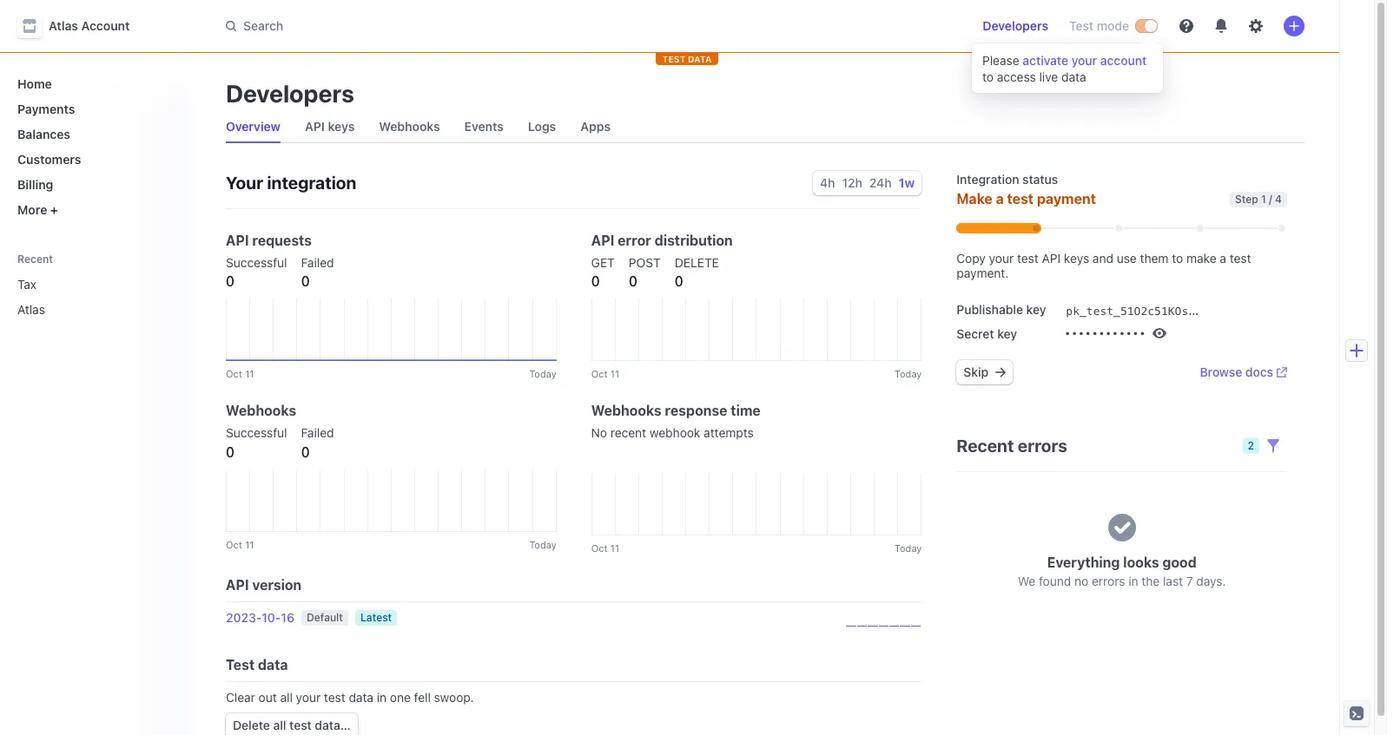 Task type: vqa. For each thing, say whether or not it's contained in the screenshot.
the left Test
yes



Task type: locate. For each thing, give the bounding box(es) containing it.
0 vertical spatial pin to navigation image
[[162, 278, 175, 291]]

latest
[[360, 612, 392, 625]]

a right make
[[1220, 251, 1226, 266]]

webhooks link
[[372, 115, 447, 139]]

your down test mode
[[1072, 53, 1097, 68]]

tax link
[[10, 270, 153, 299]]

get 0
[[591, 255, 615, 289]]

copy your test api keys and use them to make a test payment.
[[957, 251, 1251, 281]]

oct 11
[[226, 368, 254, 380], [591, 368, 619, 380], [226, 539, 254, 551], [591, 543, 619, 554]]

recent down skip button at the right of page
[[957, 436, 1014, 456]]

1 vertical spatial pin to navigation image
[[162, 303, 175, 317]]

0 button for failed 0
[[301, 271, 310, 292]]

in inside everything looks good we found no errors in the last 7 days.
[[1129, 574, 1138, 589]]

0 button down get
[[591, 271, 600, 292]]

data
[[1061, 69, 1086, 84], [258, 658, 288, 673], [349, 691, 374, 705]]

get
[[591, 255, 615, 270]]

successful
[[226, 255, 287, 270], [226, 426, 287, 440]]

0 vertical spatial successful 0
[[226, 255, 287, 289]]

api left and
[[1042, 251, 1061, 266]]

delete all test data…
[[233, 718, 351, 733]]

delete
[[675, 255, 719, 270]]

1 horizontal spatial keys
[[1064, 251, 1089, 266]]

atlas account button
[[17, 14, 147, 38]]

0 inside delete 0
[[675, 274, 683, 289]]

0 vertical spatial in
[[1129, 574, 1138, 589]]

1 failed 0 from the top
[[301, 255, 334, 289]]

your right copy
[[989, 251, 1014, 266]]

0 for delete 0 0 button
[[675, 274, 683, 289]]

1 horizontal spatial errors
[[1092, 574, 1125, 589]]

2 horizontal spatial webhooks
[[591, 403, 662, 419]]

today for requests
[[529, 368, 556, 380]]

oct for api requests
[[226, 368, 242, 380]]

pk_test_51o2c51kosr4qlyxvkzzbnox2j1kzm37gakvnzhr
[[1066, 305, 1387, 318]]

successful 0
[[226, 255, 287, 289], [226, 426, 287, 460]]

/
[[1269, 192, 1272, 205]]

your up 'delete all test data…' button
[[296, 691, 321, 705]]

mode
[[1097, 18, 1129, 33]]

7
[[1186, 574, 1193, 589]]

4h button
[[820, 175, 835, 190]]

webhooks for webhooks response time
[[591, 403, 662, 419]]

0 vertical spatial a
[[996, 191, 1004, 207]]

1 horizontal spatial developers
[[983, 18, 1048, 33]]

svg image
[[996, 367, 1006, 378]]

delete
[[233, 718, 270, 733]]

key for publishable key
[[1026, 302, 1046, 317]]

1 vertical spatial keys
[[1064, 251, 1089, 266]]

recent up tax
[[17, 253, 53, 266]]

0 horizontal spatial key
[[997, 327, 1017, 341]]

events link
[[457, 115, 511, 139]]

test for api
[[1017, 251, 1039, 266]]

0 button for successful 0
[[226, 271, 235, 292]]

0 button down post
[[629, 271, 638, 292]]

secret key
[[957, 327, 1017, 341]]

1 horizontal spatial a
[[1220, 251, 1226, 266]]

figure
[[226, 299, 556, 361], [226, 299, 556, 361]]

key for secret key
[[997, 327, 1017, 341]]

1 vertical spatial successful
[[226, 426, 287, 440]]

test for payment
[[1007, 191, 1034, 207]]

test down integration status
[[1007, 191, 1034, 207]]

1 vertical spatial to
[[1172, 251, 1183, 266]]

all
[[280, 691, 293, 705], [273, 718, 286, 733]]

2 pin to navigation image from the top
[[162, 303, 175, 317]]

overview
[[226, 119, 281, 134]]

12h
[[842, 175, 862, 190]]

test left mode
[[1069, 18, 1094, 33]]

api inside copy your test api keys and use them to make a test payment.
[[1042, 251, 1061, 266]]

0 horizontal spatial in
[[377, 691, 387, 705]]

0
[[226, 274, 235, 289], [301, 274, 310, 289], [591, 274, 600, 289], [629, 274, 638, 289], [675, 274, 683, 289], [226, 445, 235, 460], [301, 445, 310, 460]]

all right the "delete"
[[273, 718, 286, 733]]

keys inside tab list
[[328, 119, 355, 134]]

developers up overview
[[226, 79, 354, 108]]

1 horizontal spatial recent
[[957, 436, 1014, 456]]

keys left and
[[1064, 251, 1089, 266]]

0 vertical spatial test
[[1069, 18, 1094, 33]]

distribution
[[655, 233, 733, 248]]

test inside button
[[289, 718, 312, 733]]

1 vertical spatial failed
[[301, 426, 334, 440]]

oct
[[226, 368, 242, 380], [591, 368, 608, 380], [226, 539, 242, 551], [591, 543, 608, 554]]

24h
[[869, 175, 892, 190]]

logs
[[528, 119, 556, 134]]

0 vertical spatial atlas
[[49, 18, 78, 33]]

to down "please"
[[982, 69, 994, 84]]

3 0 button from the left
[[591, 271, 600, 292]]

2 0 button from the left
[[301, 271, 310, 292]]

oct for webhooks response time
[[591, 543, 608, 554]]

key
[[1026, 302, 1046, 317], [997, 327, 1017, 341]]

0 horizontal spatial developers
[[226, 79, 354, 108]]

1 vertical spatial test
[[226, 658, 255, 673]]

home link
[[10, 69, 177, 98]]

••••••••••••
[[1064, 327, 1146, 341]]

0 vertical spatial data
[[1061, 69, 1086, 84]]

skip
[[964, 365, 989, 380]]

delete all test data… button
[[226, 714, 358, 736]]

1 horizontal spatial your
[[989, 251, 1014, 266]]

test up clear
[[226, 658, 255, 673]]

out
[[259, 691, 277, 705]]

1 vertical spatial atlas
[[17, 302, 45, 317]]

1 horizontal spatial to
[[1172, 251, 1183, 266]]

key down publishable key
[[997, 327, 1017, 341]]

0 vertical spatial your
[[1072, 53, 1097, 68]]

0 for 0 button related to post 0
[[629, 274, 638, 289]]

0 button down delete
[[675, 271, 683, 292]]

your inside please activate your account to access live data
[[1072, 53, 1097, 68]]

recent navigation links element
[[0, 245, 191, 324]]

1 horizontal spatial in
[[1129, 574, 1138, 589]]

to right them
[[1172, 251, 1183, 266]]

1 vertical spatial key
[[997, 327, 1017, 341]]

status
[[1022, 172, 1058, 187]]

core navigation links element
[[10, 69, 177, 224]]

pin to navigation image
[[162, 278, 175, 291], [162, 303, 175, 317]]

data inside please activate your account to access live data
[[1061, 69, 1086, 84]]

a
[[996, 191, 1004, 207], [1220, 251, 1226, 266]]

oct for api error distribution
[[591, 368, 608, 380]]

0 inside post 0
[[629, 274, 638, 289]]

atlas down tax
[[17, 302, 45, 317]]

post
[[629, 255, 661, 270]]

docs
[[1245, 365, 1273, 380]]

recent
[[17, 253, 53, 266], [957, 436, 1014, 456]]

1w button
[[899, 175, 915, 190]]

atlas link
[[10, 295, 153, 324]]

1 vertical spatial all
[[273, 718, 286, 733]]

0 button
[[226, 271, 235, 292], [301, 271, 310, 292], [591, 271, 600, 292], [629, 271, 638, 292], [675, 271, 683, 292]]

1 pin to navigation image from the top
[[162, 278, 175, 291]]

Search search field
[[215, 10, 705, 42]]

0 horizontal spatial a
[[996, 191, 1004, 207]]

0 vertical spatial failed 0
[[301, 255, 334, 289]]

data left one
[[349, 691, 374, 705]]

2 failed from the top
[[301, 426, 334, 440]]

logs link
[[521, 115, 563, 139]]

1 vertical spatial in
[[377, 691, 387, 705]]

atlas for atlas
[[17, 302, 45, 317]]

fell
[[414, 691, 431, 705]]

1 vertical spatial failed 0
[[301, 426, 334, 460]]

2 vertical spatial data
[[349, 691, 374, 705]]

test for data…
[[289, 718, 312, 733]]

test left data…
[[289, 718, 312, 733]]

0 vertical spatial key
[[1026, 302, 1046, 317]]

the
[[1142, 574, 1160, 589]]

failed 0
[[301, 255, 334, 289], [301, 426, 334, 460]]

apps
[[580, 119, 611, 134]]

requests
[[252, 233, 312, 248]]

today
[[529, 368, 556, 380], [895, 368, 922, 380], [529, 539, 556, 551], [895, 543, 922, 554]]

0 vertical spatial developers
[[983, 18, 1048, 33]]

0 vertical spatial to
[[982, 69, 994, 84]]

1 vertical spatial recent
[[957, 436, 1014, 456]]

integration status
[[957, 172, 1058, 187]]

data up the out
[[258, 658, 288, 673]]

balances
[[17, 127, 70, 142]]

settings image
[[1249, 19, 1263, 33]]

all right the out
[[280, 691, 293, 705]]

in left one
[[377, 691, 387, 705]]

your
[[226, 173, 263, 193]]

api for api requests
[[226, 233, 249, 248]]

4 0 button from the left
[[629, 271, 638, 292]]

balances link
[[10, 120, 177, 149]]

api left requests
[[226, 233, 249, 248]]

4
[[1275, 192, 1282, 205]]

11 for api error distribution
[[610, 368, 619, 380]]

browse
[[1200, 365, 1242, 380]]

0 vertical spatial failed
[[301, 255, 334, 270]]

attempts
[[704, 426, 754, 440]]

11
[[245, 368, 254, 380], [610, 368, 619, 380], [245, 539, 254, 551], [610, 543, 619, 554]]

5 0 button from the left
[[675, 271, 683, 292]]

billing link
[[10, 170, 177, 199]]

atlas left account
[[49, 18, 78, 33]]

1 vertical spatial a
[[1220, 251, 1226, 266]]

0 button down requests
[[301, 271, 310, 292]]

1 horizontal spatial webhooks
[[379, 119, 440, 134]]

swoop.
[[434, 691, 474, 705]]

0 horizontal spatial atlas
[[17, 302, 45, 317]]

0 vertical spatial recent
[[17, 253, 53, 266]]

0 button down api requests
[[226, 271, 235, 292]]

2 horizontal spatial data
[[1061, 69, 1086, 84]]

1 vertical spatial successful 0
[[226, 426, 287, 460]]

no
[[591, 426, 607, 440]]

a down integration status
[[996, 191, 1004, 207]]

0 vertical spatial successful
[[226, 255, 287, 270]]

publishable
[[957, 302, 1023, 317]]

0 vertical spatial keys
[[328, 119, 355, 134]]

tab list containing overview
[[219, 111, 1305, 143]]

step 1 / 4
[[1235, 192, 1282, 205]]

recent errors
[[957, 436, 1067, 456]]

api
[[305, 119, 325, 134], [226, 233, 249, 248], [591, 233, 614, 248], [1042, 251, 1061, 266], [226, 578, 249, 593]]

to inside copy your test api keys and use them to make a test payment.
[[1172, 251, 1183, 266]]

api up get
[[591, 233, 614, 248]]

1 0 button from the left
[[226, 271, 235, 292]]

1 vertical spatial errors
[[1092, 574, 1125, 589]]

in left the
[[1129, 574, 1138, 589]]

today for error
[[895, 368, 922, 380]]

0 horizontal spatial test
[[226, 658, 255, 673]]

0 horizontal spatial webhooks
[[226, 403, 296, 419]]

api requests
[[226, 233, 312, 248]]

0 horizontal spatial recent
[[17, 253, 53, 266]]

api up the 2023-
[[226, 578, 249, 593]]

activate
[[1023, 53, 1068, 68]]

developers up "please"
[[983, 18, 1048, 33]]

2 vertical spatial your
[[296, 691, 321, 705]]

1 vertical spatial data
[[258, 658, 288, 673]]

your
[[1072, 53, 1097, 68], [989, 251, 1014, 266], [296, 691, 321, 705]]

webhooks response time
[[591, 403, 761, 419]]

test right make
[[1230, 251, 1251, 266]]

recent inside recent navigation links element
[[17, 253, 53, 266]]

tab list
[[219, 111, 1305, 143]]

test right payment.
[[1017, 251, 1039, 266]]

to inside please activate your account to access live data
[[982, 69, 994, 84]]

0 inside get 0
[[591, 274, 600, 289]]

keys up 'integration'
[[328, 119, 355, 134]]

atlas inside 'atlas account' button
[[49, 18, 78, 33]]

0 horizontal spatial to
[[982, 69, 994, 84]]

key right publishable
[[1026, 302, 1046, 317]]

recent
[[610, 426, 646, 440]]

account
[[81, 18, 130, 33]]

api up 'integration'
[[305, 119, 325, 134]]

0 horizontal spatial errors
[[1018, 436, 1067, 456]]

2 horizontal spatial your
[[1072, 53, 1097, 68]]

0 horizontal spatial keys
[[328, 119, 355, 134]]

atlas for atlas account
[[49, 18, 78, 33]]

•••••••••••• button
[[1057, 319, 1167, 343]]

oct 11 for api error distribution
[[591, 368, 619, 380]]

test
[[662, 54, 686, 64]]

1 horizontal spatial test
[[1069, 18, 1094, 33]]

1 horizontal spatial key
[[1026, 302, 1046, 317]]

1 vertical spatial your
[[989, 251, 1014, 266]]

data down activate your account link
[[1061, 69, 1086, 84]]

more +
[[17, 202, 58, 217]]

atlas inside atlas link
[[17, 302, 45, 317]]

payments link
[[10, 95, 177, 123]]

2023-10-16
[[226, 611, 294, 625]]

1 horizontal spatial atlas
[[49, 18, 78, 33]]

webhooks inside tab list
[[379, 119, 440, 134]]

pin to navigation image for atlas
[[162, 303, 175, 317]]



Task type: describe. For each thing, give the bounding box(es) containing it.
2 successful 0 from the top
[[226, 426, 287, 460]]

test data
[[226, 658, 288, 673]]

oct 11 for api requests
[[226, 368, 254, 380]]

delete 0
[[675, 255, 719, 289]]

12h button
[[842, 175, 862, 190]]

1
[[1261, 192, 1266, 205]]

1 successful from the top
[[226, 255, 287, 270]]

payment.
[[957, 266, 1009, 281]]

16
[[281, 611, 294, 625]]

oct 11 for webhooks response time
[[591, 543, 619, 554]]

pin to navigation image for tax
[[162, 278, 175, 291]]

0 for failed 0 0 button
[[301, 274, 310, 289]]

more
[[17, 202, 47, 217]]

response
[[665, 403, 727, 419]]

browse docs link
[[1200, 364, 1287, 381]]

oct for webhooks
[[226, 539, 242, 551]]

activate your account link
[[1023, 53, 1147, 68]]

atlas account
[[49, 18, 130, 33]]

post 0
[[629, 255, 661, 289]]

account
[[1100, 53, 1147, 68]]

all inside button
[[273, 718, 286, 733]]

2 failed 0 from the top
[[301, 426, 334, 460]]

api error distribution
[[591, 233, 733, 248]]

today for response
[[895, 543, 922, 554]]

2
[[1248, 439, 1254, 452]]

please activate your account to access live data
[[982, 53, 1147, 84]]

0 horizontal spatial your
[[296, 691, 321, 705]]

4h
[[820, 175, 835, 190]]

use
[[1117, 251, 1137, 266]]

clear
[[226, 691, 255, 705]]

time
[[731, 403, 761, 419]]

4h 12h 24h 1w
[[820, 175, 915, 190]]

1 horizontal spatial data
[[349, 691, 374, 705]]

0 button for delete 0
[[675, 271, 683, 292]]

your integration
[[226, 173, 357, 193]]

api version
[[226, 578, 302, 593]]

0 for 0 button corresponding to get 0
[[591, 274, 600, 289]]

0 button for get 0
[[591, 271, 600, 292]]

data
[[688, 54, 712, 64]]

api for api version
[[226, 578, 249, 593]]

2023-10-16 link
[[226, 610, 294, 627]]

your inside copy your test api keys and use them to make a test payment.
[[989, 251, 1014, 266]]

events
[[464, 119, 504, 134]]

0 button for post 0
[[629, 271, 638, 292]]

make
[[1187, 251, 1217, 266]]

data…
[[315, 718, 351, 733]]

help image
[[1180, 19, 1193, 33]]

a inside copy your test api keys and use them to make a test payment.
[[1220, 251, 1226, 266]]

make
[[957, 191, 993, 207]]

1 successful 0 from the top
[[226, 255, 287, 289]]

api keys
[[305, 119, 355, 134]]

version
[[252, 578, 302, 593]]

api for api error distribution
[[591, 233, 614, 248]]

api keys link
[[298, 115, 362, 139]]

+
[[50, 202, 58, 217]]

step
[[1235, 192, 1258, 205]]

publishable key
[[957, 302, 1046, 317]]

test up data…
[[324, 691, 345, 705]]

default
[[307, 612, 343, 625]]

oct 11 for webhooks
[[226, 539, 254, 551]]

good
[[1163, 555, 1197, 571]]

1 failed from the top
[[301, 255, 334, 270]]

clear out all your test data in one fell swoop.
[[226, 691, 474, 705]]

found
[[1039, 574, 1071, 589]]

errors inside everything looks good we found no errors in the last 7 days.
[[1092, 574, 1125, 589]]

keys inside copy your test api keys and use them to make a test payment.
[[1064, 251, 1089, 266]]

no
[[1075, 574, 1089, 589]]

11 for webhooks
[[245, 539, 254, 551]]

overview link
[[219, 115, 288, 139]]

customers link
[[10, 145, 177, 174]]

we
[[1018, 574, 1036, 589]]

recent for recent
[[17, 253, 53, 266]]

pk_test_51o2c51kosr4qlyxvkzzbnox2j1kzm37gakvnzhr button
[[1064, 301, 1387, 322]]

0 horizontal spatial data
[[258, 658, 288, 673]]

0 vertical spatial all
[[280, 691, 293, 705]]

live
[[1039, 69, 1058, 84]]

last
[[1163, 574, 1183, 589]]

test mode
[[1069, 18, 1129, 33]]

make a test payment
[[957, 191, 1096, 207]]

payment
[[1037, 191, 1096, 207]]

access
[[997, 69, 1036, 84]]

secret
[[957, 327, 994, 341]]

0 for 0 button associated with successful 0
[[226, 274, 235, 289]]

developers link
[[976, 12, 1055, 40]]

search
[[243, 18, 283, 33]]

test for test mode
[[1069, 18, 1094, 33]]

no recent webhook attempts
[[591, 426, 754, 440]]

2023-
[[226, 611, 262, 625]]

integration
[[957, 172, 1019, 187]]

0 vertical spatial errors
[[1018, 436, 1067, 456]]

home
[[17, 76, 52, 91]]

webhooks for webhooks link
[[379, 119, 440, 134]]

2 successful from the top
[[226, 426, 287, 440]]

and
[[1093, 251, 1114, 266]]

them
[[1140, 251, 1169, 266]]

error
[[618, 233, 651, 248]]

everything looks good we found no errors in the last 7 days.
[[1018, 555, 1226, 589]]

api for api keys
[[305, 119, 325, 134]]

Search text field
[[215, 10, 705, 42]]

skip button
[[957, 360, 1013, 385]]

recent for recent errors
[[957, 436, 1014, 456]]

11 for webhooks response time
[[610, 543, 619, 554]]

browse docs
[[1200, 365, 1273, 380]]

payments
[[17, 102, 75, 116]]

24h button
[[869, 175, 892, 190]]

everything
[[1047, 555, 1120, 571]]

recent element
[[0, 270, 191, 324]]

11 for api requests
[[245, 368, 254, 380]]

1 vertical spatial developers
[[226, 79, 354, 108]]

10-
[[262, 611, 281, 625]]

test for test data
[[226, 658, 255, 673]]



